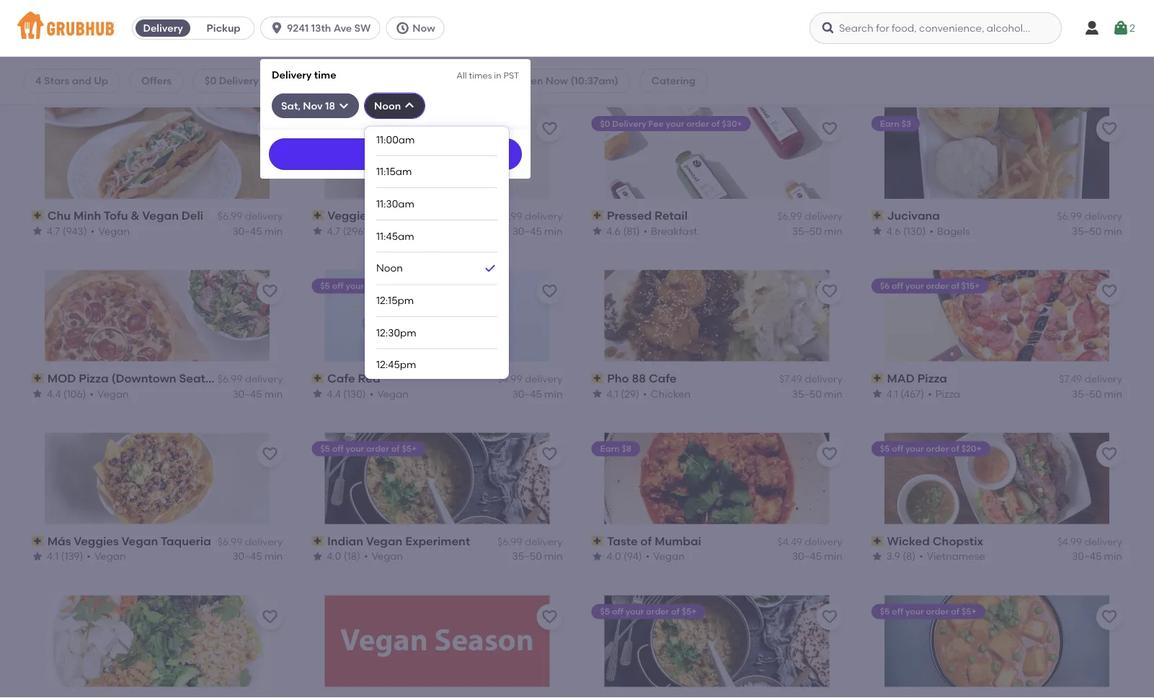Task type: vqa. For each thing, say whether or not it's contained in the screenshot.


Task type: locate. For each thing, give the bounding box(es) containing it.
$5 down 4.7 (2961)
[[320, 281, 330, 291]]

subscription pass image left mad
[[871, 373, 884, 383]]

0 vertical spatial noon
[[374, 100, 401, 112]]

star icon image for wicked chopstix
[[871, 551, 883, 562]]

0 vertical spatial $4.99 delivery
[[498, 373, 563, 385]]

11:30am
[[376, 198, 414, 210]]

• for taste of mumbai
[[646, 550, 650, 563]]

(8)
[[903, 550, 916, 563]]

save this restaurant image
[[541, 120, 558, 138], [821, 120, 838, 138], [261, 283, 278, 300], [541, 283, 558, 300], [821, 283, 838, 300], [541, 446, 558, 463], [821, 446, 838, 463], [1101, 446, 1118, 463], [261, 609, 278, 626], [1101, 609, 1118, 626]]

pizza for •
[[935, 388, 960, 400]]

0 horizontal spatial $5 off your order of $20+
[[320, 281, 422, 291]]

$6 off your order of $15+
[[880, 281, 980, 291]]

off for mad
[[892, 281, 903, 291]]

vegan right "indian"
[[366, 534, 402, 548]]

sat, nov 18
[[281, 100, 335, 112]]

fee
[[648, 118, 664, 129]]

update
[[379, 149, 412, 159]]

star icon image for pho 88 cafe
[[591, 388, 603, 400]]

your down (2961)
[[346, 281, 364, 291]]

1 vertical spatial noon
[[376, 262, 403, 274]]

4.4 (106)
[[47, 388, 86, 400]]

subscription pass image left pressed on the right top of page
[[591, 211, 604, 221]]

0 horizontal spatial 4.1
[[47, 550, 59, 563]]

0 horizontal spatial $20+
[[402, 281, 422, 291]]

0 vertical spatial $4.99
[[498, 373, 522, 385]]

veggie
[[327, 209, 367, 223]]

$4.49
[[777, 536, 802, 548]]

noon option
[[376, 253, 497, 285]]

0 horizontal spatial 4.6
[[607, 225, 621, 237]]

subscription pass image for wicked chopstix
[[871, 536, 884, 546]]

noon for svg icon associated with noon
[[374, 100, 401, 112]]

svg image right 18
[[338, 100, 350, 112]]

0 horizontal spatial $0
[[205, 75, 216, 87]]

pizza for mad
[[917, 371, 947, 385]]

0 vertical spatial now
[[413, 22, 435, 34]]

$0 down the (10:37am)
[[600, 118, 610, 129]]

sat,
[[281, 100, 301, 112]]

• for pressed retail
[[643, 225, 647, 237]]

pst
[[503, 70, 519, 80]]

$20+ down proceed
[[962, 444, 982, 454]]

min for veggie grill
[[544, 225, 563, 237]]

less
[[361, 75, 382, 87]]

star icon image for jucivana
[[871, 225, 883, 237]]

$6.99 delivery for indian vegan experiment
[[497, 536, 563, 548]]

• vegan down red
[[370, 388, 409, 400]]

star icon image for pressed retail
[[591, 225, 603, 237]]

star icon image for taste of mumbai
[[591, 551, 603, 562]]

chu minh tofu & vegan deli
[[47, 209, 203, 223]]

$0 right the offers
[[205, 75, 216, 87]]

vegan down mod pizza (downtown seattle)
[[97, 388, 129, 400]]

$30+
[[722, 118, 742, 129]]

vegan down red
[[377, 388, 409, 400]]

mod pizza (downtown seattle)
[[47, 371, 224, 385]]

main navigation navigation
[[0, 0, 1154, 699]]

grubhub+
[[433, 75, 483, 87]]

2 horizontal spatial $5 off your order of $5+
[[880, 607, 976, 617]]

star icon image for mad pizza
[[871, 388, 883, 400]]

chopstix
[[933, 534, 983, 548]]

star icon image left 4.1 (467)
[[871, 388, 883, 400]]

35–50 min for pho 88 cafe
[[792, 388, 842, 400]]

$7.49
[[779, 373, 802, 385], [1059, 373, 1082, 385]]

noon down less
[[374, 100, 401, 112]]

1 horizontal spatial $5 off your order of $5+
[[600, 607, 697, 617]]

9241 13th ave sw
[[287, 22, 371, 34]]

svg image inside 2 button
[[1112, 19, 1130, 37]]

30–45 min for veggie grill
[[512, 225, 563, 237]]

subscription pass image left mod
[[32, 373, 44, 383]]

vegan for chu minh tofu & vegan deli
[[98, 225, 130, 237]]

earn left the $8
[[600, 444, 620, 454]]

4.1 down más
[[47, 550, 59, 563]]

• down red
[[370, 388, 374, 400]]

min for jucivana
[[1104, 225, 1122, 237]]

30–45 min for mod pizza (downtown seattle)
[[232, 388, 283, 400]]

$5 off your order of $5+ down 4.4 (130)
[[320, 444, 417, 454]]

delivery for mod pizza (downtown seattle)
[[245, 373, 283, 385]]

• down minh
[[91, 225, 95, 237]]

0 horizontal spatial earn
[[600, 444, 620, 454]]

svg image
[[270, 21, 284, 35], [338, 100, 350, 112], [404, 100, 415, 112]]

wicked chopstix
[[887, 534, 983, 548]]

4.0 for indian vegan experiment
[[327, 550, 341, 563]]

subscription pass image left chu
[[32, 211, 44, 221]]

1 horizontal spatial $7.49 delivery
[[1059, 373, 1122, 385]]

1 horizontal spatial $0
[[600, 118, 610, 129]]

0 vertical spatial $20+
[[402, 281, 422, 291]]

• for mad pizza
[[928, 388, 932, 400]]

más veggies vegan taqueria
[[47, 534, 211, 548]]

12:30pm
[[376, 327, 416, 339]]

checkout
[[1006, 429, 1054, 441]]

4.6
[[607, 225, 621, 237], [886, 225, 901, 237]]

$20+ for wicked chopstix
[[962, 444, 982, 454]]

order down • vietnamese in the right of the page
[[926, 607, 949, 617]]

0 horizontal spatial cafe
[[327, 371, 355, 385]]

1 vertical spatial $20+
[[962, 444, 982, 454]]

• right (139)
[[87, 550, 91, 563]]

star icon image left 4.4 (106) on the bottom of the page
[[32, 388, 43, 400]]

35–50 min
[[792, 225, 842, 237], [1072, 225, 1122, 237], [792, 388, 842, 400], [1072, 388, 1122, 400], [512, 550, 563, 563]]

$0 for $0 delivery
[[205, 75, 216, 87]]

0 horizontal spatial (130)
[[343, 388, 366, 400]]

save this restaurant image
[[261, 120, 278, 138], [1101, 120, 1118, 138], [1101, 283, 1118, 300], [261, 446, 278, 463], [541, 609, 558, 626], [821, 609, 838, 626]]

to
[[993, 429, 1003, 441]]

experiment
[[405, 534, 470, 548]]

1 4.7 from the left
[[47, 225, 60, 237]]

$8
[[622, 444, 631, 454]]

cafe up 4.4 (130)
[[327, 371, 355, 385]]

1 horizontal spatial svg image
[[338, 100, 350, 112]]

(130) for jucivana
[[903, 225, 926, 237]]

4.7 (2961)
[[327, 225, 370, 237]]

0 horizontal spatial $7.49
[[779, 373, 802, 385]]

star icon image left 4.1 (29)
[[591, 388, 603, 400]]

order down proceed
[[926, 444, 949, 454]]

1 horizontal spatial (130)
[[903, 225, 926, 237]]

delivery
[[245, 210, 283, 222], [525, 210, 563, 222], [805, 210, 842, 222], [1084, 210, 1122, 222], [245, 373, 283, 385], [525, 373, 563, 385], [805, 373, 842, 385], [1084, 373, 1122, 385], [245, 536, 283, 548], [525, 536, 563, 548], [805, 536, 842, 548], [1084, 536, 1122, 548]]

1 horizontal spatial 4.6
[[886, 225, 901, 237]]

subscription pass image left "indian"
[[312, 536, 324, 546]]

35–50 for pho 88 cafe
[[792, 388, 822, 400]]

4.0 left (18)
[[327, 550, 341, 563]]

30–45 for mod pizza (downtown seattle)
[[232, 388, 262, 400]]

off for wicked
[[892, 444, 903, 454]]

4.6 down jucivana on the top of the page
[[886, 225, 901, 237]]

star icon image left 4.0 (18)
[[312, 551, 323, 562]]

4.4 down mod
[[47, 388, 61, 400]]

$5
[[320, 281, 330, 291], [320, 444, 330, 454], [880, 444, 890, 454], [600, 607, 610, 617], [880, 607, 890, 617]]

order down red
[[366, 444, 389, 454]]

11:15am
[[376, 166, 412, 178]]

0 horizontal spatial svg image
[[270, 21, 284, 35]]

35–50 min for indian vegan experiment
[[512, 550, 563, 563]]

• vegan down mod pizza (downtown seattle)
[[90, 388, 129, 400]]

4.7 down veggie
[[327, 225, 340, 237]]

mad
[[887, 371, 915, 385]]

of
[[711, 118, 720, 129], [391, 281, 400, 291], [951, 281, 959, 291], [391, 444, 400, 454], [951, 444, 959, 454], [640, 534, 652, 548], [671, 607, 680, 617], [951, 607, 959, 617]]

star icon image left the 4.0 (94)
[[591, 551, 603, 562]]

30–45
[[232, 225, 262, 237], [512, 225, 542, 237], [232, 388, 262, 400], [512, 388, 542, 400], [232, 550, 262, 563], [792, 550, 822, 563], [1072, 550, 1102, 563]]

earn for taste of mumbai
[[600, 444, 620, 454]]

indian vegan experiment
[[327, 534, 470, 548]]

1 horizontal spatial svg image
[[821, 21, 835, 35]]

2 4.6 from the left
[[886, 225, 901, 237]]

0 vertical spatial (130)
[[903, 225, 926, 237]]

1 4.4 from the left
[[47, 388, 61, 400]]

$6.99 delivery for jucivana
[[1057, 210, 1122, 222]]

0 horizontal spatial 4.0
[[327, 550, 341, 563]]

1 horizontal spatial 4.7
[[327, 225, 340, 237]]

svg image for sat, nov 18
[[338, 100, 350, 112]]

veggies
[[74, 534, 119, 548]]

4.1 down mad
[[886, 388, 898, 400]]

vegan for cafe red
[[377, 388, 409, 400]]

svg image up 11:00am
[[404, 100, 415, 112]]

30–45 min for chu minh tofu & vegan deli
[[232, 225, 283, 237]]

4.4 down cafe red
[[327, 388, 341, 400]]

$7.49 for pho 88 cafe
[[779, 373, 802, 385]]

all
[[457, 70, 467, 80]]

0 vertical spatial earn
[[880, 118, 899, 129]]

$5 down 3.9 at the bottom
[[880, 607, 890, 617]]

seattle)
[[179, 371, 224, 385]]

star icon image
[[32, 225, 43, 237], [312, 225, 323, 237], [591, 225, 603, 237], [871, 225, 883, 237], [32, 388, 43, 400], [312, 388, 323, 400], [591, 388, 603, 400], [871, 388, 883, 400], [32, 551, 43, 562], [312, 551, 323, 562], [591, 551, 603, 562], [871, 551, 883, 562]]

your down (94)
[[626, 607, 644, 617]]

svg image inside now "button"
[[395, 21, 410, 35]]

$3
[[902, 118, 911, 129]]

star icon image left 4.1 (139)
[[32, 551, 43, 562]]

4.0 (94)
[[607, 550, 642, 563]]

1 vertical spatial $4.99
[[1057, 536, 1082, 548]]

earn left $3
[[880, 118, 899, 129]]

noon up "12:15pm"
[[376, 262, 403, 274]]

subscription pass image for mad pizza
[[871, 373, 884, 383]]

• bagels
[[930, 225, 970, 237]]

4.7 down chu
[[47, 225, 60, 237]]

off down 4.7 (2961)
[[332, 281, 344, 291]]

star icon image left 4.4 (130)
[[312, 388, 323, 400]]

1 vertical spatial $0
[[600, 118, 610, 129]]

0 horizontal spatial $7.49 delivery
[[779, 373, 842, 385]]

noon inside option
[[376, 262, 403, 274]]

pizza up (106)
[[79, 371, 109, 385]]

11:00am
[[376, 133, 415, 146]]

• down grill on the left top
[[374, 225, 378, 237]]

1 4.0 from the left
[[327, 550, 341, 563]]

$20+ up "12:15pm"
[[402, 281, 422, 291]]

star icon image left 4.7 (2961)
[[312, 225, 323, 237]]

delivery for más veggies vegan taqueria
[[245, 536, 283, 548]]

0 horizontal spatial 4.7
[[47, 225, 60, 237]]

0 horizontal spatial $4.99
[[498, 373, 522, 385]]

proceed to checkout button
[[905, 422, 1098, 448]]

svg image inside 9241 13th ave sw button
[[270, 21, 284, 35]]

check icon image
[[483, 261, 497, 276]]

$6.99 for jucivana
[[1057, 210, 1082, 222]]

$20+
[[402, 281, 422, 291], [962, 444, 982, 454]]

taste
[[607, 534, 638, 548]]

2 horizontal spatial 4.1
[[886, 388, 898, 400]]

cafe up • chicken
[[649, 371, 677, 385]]

pho
[[607, 371, 629, 385]]

subscription pass image left taste
[[591, 536, 604, 546]]

$6.99 delivery for pressed retail
[[777, 210, 842, 222]]

1 vertical spatial $4.99 delivery
[[1057, 536, 1122, 548]]

(29)
[[621, 388, 639, 400]]

(130) for cafe red
[[343, 388, 366, 400]]

delivery for pressed retail
[[805, 210, 842, 222]]

$4.99 delivery for wicked chopstix
[[1057, 536, 1122, 548]]

• right (106)
[[90, 388, 94, 400]]

1 horizontal spatial 4.1
[[607, 388, 618, 400]]

min for mad pizza
[[1104, 388, 1122, 400]]

$5 down 4.1 (467)
[[880, 444, 890, 454]]

$6.99 for pressed retail
[[777, 210, 802, 222]]

2 horizontal spatial svg image
[[1112, 19, 1130, 37]]

$6
[[880, 281, 890, 291]]

0 vertical spatial $0
[[205, 75, 216, 87]]

your
[[666, 118, 684, 129], [346, 281, 364, 291], [905, 281, 924, 291], [346, 444, 364, 454], [905, 444, 924, 454], [626, 607, 644, 617], [905, 607, 924, 617]]

• right (8)
[[919, 550, 923, 563]]

pizza for mod
[[79, 371, 109, 385]]

2 $7.49 delivery from the left
[[1059, 373, 1122, 385]]

open
[[516, 75, 543, 87]]

2 $7.49 from the left
[[1059, 373, 1082, 385]]

1 $7.49 delivery from the left
[[779, 373, 842, 385]]

$5 for cafe red
[[320, 281, 330, 291]]

svg image for noon
[[404, 100, 415, 112]]

4.0 down taste
[[607, 550, 621, 563]]

1 horizontal spatial $4.99
[[1057, 536, 1082, 548]]

earn $3
[[880, 118, 911, 129]]

$5 off your order of $5+ down (94)
[[600, 607, 697, 617]]

subscription pass image left wicked
[[871, 536, 884, 546]]

• vegan down grill on the left top
[[374, 225, 413, 237]]

• left bagels
[[930, 225, 934, 237]]

1 vertical spatial (130)
[[343, 388, 366, 400]]

delivery time
[[272, 68, 336, 81]]

• vegan for veggies
[[87, 550, 126, 563]]

$6.99 delivery for chu minh tofu & vegan deli
[[218, 210, 283, 222]]

pizza down mad pizza
[[935, 388, 960, 400]]

35–50 min for mad pizza
[[1072, 388, 1122, 400]]

$6.99 for mod pizza (downtown seattle)
[[218, 373, 242, 385]]

$7.49 delivery for pho 88 cafe
[[779, 373, 842, 385]]

0 horizontal spatial $4.99 delivery
[[498, 373, 563, 385]]

• for cafe red
[[370, 388, 374, 400]]

1 horizontal spatial $7.49
[[1059, 373, 1082, 385]]

30–45 min for wicked chopstix
[[1072, 550, 1122, 563]]

4.7 (943)
[[47, 225, 87, 237]]

• vegan down tofu
[[91, 225, 130, 237]]

$5 off your order of $5+
[[320, 444, 417, 454], [600, 607, 697, 617], [880, 607, 976, 617]]

0 horizontal spatial now
[[413, 22, 435, 34]]

• right (94)
[[646, 550, 650, 563]]

now right open
[[546, 75, 568, 87]]

svg image left 9241
[[270, 21, 284, 35]]

subscription pass image left jucivana on the top of the page
[[871, 211, 884, 221]]

svg image
[[1112, 19, 1130, 37], [395, 21, 410, 35], [821, 21, 835, 35]]

1 horizontal spatial cafe
[[649, 371, 677, 385]]

noon for check icon
[[376, 262, 403, 274]]

2 4.4 from the left
[[327, 388, 341, 400]]

1 cafe from the left
[[327, 371, 355, 385]]

• right (467)
[[928, 388, 932, 400]]

1 vertical spatial earn
[[600, 444, 620, 454]]

subscription pass image left cafe red
[[312, 373, 324, 383]]

stars
[[44, 75, 70, 87]]

vegan for mod pizza (downtown seattle)
[[97, 388, 129, 400]]

30–45 min for taste of mumbai
[[792, 550, 842, 563]]

• vegan down indian vegan experiment
[[364, 550, 403, 563]]

35–50 min for jucivana
[[1072, 225, 1122, 237]]

$0 delivery fee your order of $30+
[[600, 118, 742, 129]]

star icon image left 3.9 at the bottom
[[871, 551, 883, 562]]

vegan down grill on the left top
[[382, 225, 413, 237]]

svg image for 2
[[1112, 19, 1130, 37]]

0 horizontal spatial svg image
[[395, 21, 410, 35]]

(467)
[[901, 388, 924, 400]]

• right (81)
[[643, 225, 647, 237]]

1 horizontal spatial earn
[[880, 118, 899, 129]]

(130) down cafe red
[[343, 388, 366, 400]]

1 vertical spatial $5 off your order of $20+
[[880, 444, 982, 454]]

subscription pass image for más veggies vegan taqueria
[[32, 536, 44, 546]]

• breakfast
[[643, 225, 698, 237]]

1 horizontal spatial $4.99 delivery
[[1057, 536, 1122, 548]]

your right fee
[[666, 118, 684, 129]]

delivery button
[[133, 17, 193, 40]]

off down 4.1 (467)
[[892, 444, 903, 454]]

1 $7.49 from the left
[[779, 373, 802, 385]]

2 4.0 from the left
[[607, 550, 621, 563]]

$0 delivery
[[205, 75, 259, 87]]

4.4 (130)
[[327, 388, 366, 400]]

$7.49 delivery for mad pizza
[[1059, 373, 1122, 385]]

2 4.7 from the left
[[327, 225, 340, 237]]

• vietnamese
[[919, 550, 985, 563]]

$4.99 delivery for cafe red
[[498, 373, 563, 385]]

$5 off your order of $20+ down proceed
[[880, 444, 982, 454]]

vegan down "mumbai"
[[653, 550, 685, 563]]

grill
[[369, 209, 393, 223]]

1 4.6 from the left
[[607, 225, 621, 237]]

30–45 min
[[232, 225, 283, 237], [512, 225, 563, 237], [232, 388, 283, 400], [512, 388, 563, 400], [232, 550, 283, 563], [792, 550, 842, 563], [1072, 550, 1122, 563]]

0 horizontal spatial 4.4
[[47, 388, 61, 400]]

off right $6
[[892, 281, 903, 291]]

subscription pass image left the pho
[[591, 373, 604, 383]]

(81)
[[623, 225, 640, 237]]

1 horizontal spatial 4.4
[[327, 388, 341, 400]]

taqueria
[[161, 534, 211, 548]]

order up "12:15pm"
[[366, 281, 389, 291]]

$4.99 for wicked chopstix
[[1057, 536, 1082, 548]]

$5 down 4.4 (130)
[[320, 444, 330, 454]]

$5 off your order of $20+ up "12:15pm"
[[320, 281, 422, 291]]

1 horizontal spatial $5+
[[682, 607, 697, 617]]

subscription pass image left veggie
[[312, 211, 324, 221]]

your down 4.4 (130)
[[346, 444, 364, 454]]

$6.99 for más veggies vegan taqueria
[[218, 536, 242, 548]]

4.7
[[47, 225, 60, 237], [327, 225, 340, 237]]

star icon image for indian vegan experiment
[[312, 551, 323, 562]]

vegan
[[142, 209, 179, 223], [98, 225, 130, 237], [382, 225, 413, 237], [97, 388, 129, 400], [377, 388, 409, 400], [121, 534, 158, 548], [366, 534, 402, 548], [94, 550, 126, 563], [372, 550, 403, 563], [653, 550, 685, 563]]

subscription pass image
[[32, 211, 44, 221], [312, 211, 324, 221], [591, 211, 604, 221], [871, 211, 884, 221], [32, 373, 44, 383], [312, 373, 324, 383], [591, 373, 604, 383], [591, 536, 604, 546]]

30–45 for wicked chopstix
[[1072, 550, 1102, 563]]

1 horizontal spatial $20+
[[962, 444, 982, 454]]

subscription pass image left más
[[32, 536, 44, 546]]

35–50
[[792, 225, 822, 237], [1072, 225, 1102, 237], [792, 388, 822, 400], [1072, 388, 1102, 400], [512, 550, 542, 563]]

pizza
[[79, 371, 109, 385], [917, 371, 947, 385], [935, 388, 960, 400]]

2 button
[[1112, 15, 1135, 41]]

subscription pass image
[[871, 373, 884, 383], [32, 536, 44, 546], [312, 536, 324, 546], [871, 536, 884, 546]]

4.1
[[607, 388, 618, 400], [886, 388, 898, 400], [47, 550, 59, 563]]

0 vertical spatial $5 off your order of $20+
[[320, 281, 422, 291]]

4.6 left (81)
[[607, 225, 621, 237]]

delivery up the offers
[[143, 22, 183, 34]]

• right (18)
[[364, 550, 368, 563]]

2 horizontal spatial svg image
[[404, 100, 415, 112]]

1 horizontal spatial 4.0
[[607, 550, 621, 563]]

4.1 (467)
[[886, 388, 924, 400]]

vegan down indian vegan experiment
[[372, 550, 403, 563]]

earn
[[880, 118, 899, 129], [600, 444, 620, 454]]

minh
[[73, 209, 101, 223]]

indian
[[327, 534, 363, 548]]

1 horizontal spatial $5 off your order of $20+
[[880, 444, 982, 454]]

• right (29)
[[643, 388, 647, 400]]

30 minutes or less
[[292, 75, 382, 87]]

1 vertical spatial now
[[546, 75, 568, 87]]



Task type: describe. For each thing, give the bounding box(es) containing it.
minutes
[[307, 75, 346, 87]]

proceed to checkout
[[949, 429, 1054, 441]]

ave
[[334, 22, 352, 34]]

• vegan for pizza
[[90, 388, 129, 400]]

pressed retail
[[607, 209, 688, 223]]

• vegan for vegan
[[364, 550, 403, 563]]

3.9
[[886, 550, 900, 563]]

(10:37am)
[[570, 75, 618, 87]]

svg image for now
[[395, 21, 410, 35]]

• for mod pizza (downtown seattle)
[[90, 388, 94, 400]]

1 horizontal spatial now
[[546, 75, 568, 87]]

$7.49 for mad pizza
[[1059, 373, 1082, 385]]

delivery left fee
[[612, 118, 646, 129]]

vegan right veggies at the left bottom
[[121, 534, 158, 548]]

delivery for indian vegan experiment
[[525, 536, 563, 548]]

deli
[[182, 209, 203, 223]]

min for pressed retail
[[824, 225, 842, 237]]

12:15pm
[[376, 294, 414, 307]]

now button
[[386, 17, 450, 40]]

your right $6
[[905, 281, 924, 291]]

$1.99
[[500, 210, 522, 222]]

30–45 for chu minh tofu & vegan deli
[[232, 225, 262, 237]]

proceed
[[949, 429, 991, 441]]

$15+
[[961, 281, 980, 291]]

59
[[23, 79, 39, 94]]

off for indian
[[332, 444, 344, 454]]

offers
[[141, 75, 172, 87]]

delivery down pickup 'button'
[[219, 75, 259, 87]]

35–50 for pressed retail
[[792, 225, 822, 237]]

star icon image for más veggies vegan taqueria
[[32, 551, 43, 562]]

subscription pass image for pressed retail
[[591, 211, 604, 221]]

• for wicked chopstix
[[919, 550, 923, 563]]

35–50 min for pressed retail
[[792, 225, 842, 237]]

$20+ for cafe red
[[402, 281, 422, 291]]

4.7 for veggie grill
[[327, 225, 340, 237]]

30–45 for cafe red
[[512, 388, 542, 400]]

• vegan for minh
[[91, 225, 130, 237]]

min for taste of mumbai
[[824, 550, 842, 563]]

chicken
[[651, 388, 691, 400]]

4.1 (29)
[[607, 388, 639, 400]]

$6.99 delivery for mod pizza (downtown seattle)
[[218, 373, 283, 385]]

• for pho 88 cafe
[[643, 388, 647, 400]]

3.9 (8)
[[886, 550, 916, 563]]

vegan right &
[[142, 209, 179, 223]]

35–50 for mad pizza
[[1072, 388, 1102, 400]]

9241
[[287, 22, 309, 34]]

subscription pass image for jucivana
[[871, 211, 884, 221]]

$4.49 delivery
[[777, 536, 842, 548]]

35–50 for indian vegan experiment
[[512, 550, 542, 563]]

$1.99 delivery
[[500, 210, 563, 222]]

(943)
[[63, 225, 87, 237]]

30–45 for taste of mumbai
[[792, 550, 822, 563]]

up
[[94, 75, 108, 87]]

30–45 for veggie grill
[[512, 225, 542, 237]]

delivery for jucivana
[[1084, 210, 1122, 222]]

• for indian vegan experiment
[[364, 550, 368, 563]]

4 stars and up
[[35, 75, 108, 87]]

off down the 4.0 (94)
[[612, 607, 623, 617]]

18
[[325, 100, 335, 112]]

delivery up 'sat,' at left
[[272, 68, 312, 81]]

order down taste of mumbai
[[646, 607, 669, 617]]

12:45pm
[[376, 359, 416, 371]]

subscription pass image for mod pizza (downtown seattle)
[[32, 373, 44, 383]]

4
[[35, 75, 42, 87]]

vegan for indian vegan experiment
[[372, 550, 403, 563]]

your down (8)
[[905, 607, 924, 617]]

$0 for $0 delivery fee your order of $30+
[[600, 118, 610, 129]]

catering
[[652, 75, 696, 87]]

2 cafe from the left
[[649, 371, 677, 385]]

delivery for mad pizza
[[1084, 373, 1122, 385]]

vegan for más veggies vegan taqueria
[[94, 550, 126, 563]]

• vegan for of
[[646, 550, 685, 563]]

• for chu minh tofu & vegan deli
[[91, 225, 95, 237]]

4.0 for taste of mumbai
[[607, 550, 621, 563]]

• for veggie grill
[[374, 225, 378, 237]]

$6.99 for indian vegan experiment
[[497, 536, 522, 548]]

• for más veggies vegan taqueria
[[87, 550, 91, 563]]

in
[[494, 70, 501, 80]]

0 horizontal spatial $5+
[[402, 444, 417, 454]]

red
[[358, 371, 380, 385]]

pho 88 cafe
[[607, 371, 677, 385]]

(2961)
[[343, 225, 370, 237]]

88
[[632, 371, 646, 385]]

$5 off your order of $20+ for chopstix
[[880, 444, 982, 454]]

bagels
[[937, 225, 970, 237]]

35–50 for jucivana
[[1072, 225, 1102, 237]]

min for cafe red
[[544, 388, 563, 400]]

$5 off your order of $20+ for red
[[320, 281, 422, 291]]

&
[[131, 209, 140, 223]]

order left $30+
[[686, 118, 709, 129]]

your down (467)
[[905, 444, 924, 454]]

vietnamese
[[927, 550, 985, 563]]

subscription pass image for taste of mumbai
[[591, 536, 604, 546]]

subscription pass image for chu minh tofu & vegan deli
[[32, 211, 44, 221]]

star icon image for mod pizza (downtown seattle)
[[32, 388, 43, 400]]

4.6 (81)
[[607, 225, 640, 237]]

subscription pass image for veggie grill
[[312, 211, 324, 221]]

vegan for taste of mumbai
[[653, 550, 685, 563]]

or
[[348, 75, 358, 87]]

(18)
[[344, 550, 360, 563]]

9241 13th ave sw button
[[260, 17, 386, 40]]

$5 for wicked chopstix
[[880, 444, 890, 454]]

subscription pass image for indian vegan experiment
[[312, 536, 324, 546]]

now inside "button"
[[413, 22, 435, 34]]

• vegan for red
[[370, 388, 409, 400]]

$5 down the 4.0 (94)
[[600, 607, 610, 617]]

min for mod pizza (downtown seattle)
[[264, 388, 283, 400]]

11:45am
[[376, 230, 414, 242]]

delivery for pho 88 cafe
[[805, 373, 842, 385]]

30–45 for más veggies vegan taqueria
[[232, 550, 262, 563]]

más
[[47, 534, 71, 548]]

4.4 for cafe red
[[327, 388, 341, 400]]

update button
[[269, 138, 522, 170]]

delivery for cafe red
[[525, 373, 563, 385]]

star icon image for veggie grill
[[312, 225, 323, 237]]

$5 for indian vegan experiment
[[320, 444, 330, 454]]

59 results
[[23, 79, 85, 94]]

(downtown
[[111, 371, 176, 385]]

13th
[[311, 22, 331, 34]]

4.4 for mod pizza (downtown seattle)
[[47, 388, 61, 400]]

(139)
[[61, 550, 83, 563]]

mad pizza
[[887, 371, 947, 385]]

subscription pass image for cafe red
[[312, 373, 324, 383]]

veggie grill
[[327, 209, 393, 223]]

cafe red
[[327, 371, 380, 385]]

off down 3.9 (8)
[[892, 607, 903, 617]]

subscription pass image for pho 88 cafe
[[591, 373, 604, 383]]

earn $8
[[600, 444, 631, 454]]

and
[[72, 75, 91, 87]]

time
[[314, 68, 336, 81]]

(106)
[[63, 388, 86, 400]]

breakfast
[[651, 225, 698, 237]]

min for más veggies vegan taqueria
[[264, 550, 283, 563]]

delivery inside button
[[143, 22, 183, 34]]

mumbai
[[655, 534, 701, 548]]

taste of mumbai
[[607, 534, 701, 548]]

4.1 (139)
[[47, 550, 83, 563]]

tofu
[[104, 209, 128, 223]]

results
[[42, 79, 85, 94]]

4.1 for mad pizza
[[886, 388, 898, 400]]

• chicken
[[643, 388, 691, 400]]

pickup
[[207, 22, 240, 34]]

• for jucivana
[[930, 225, 934, 237]]

all times in pst
[[457, 70, 519, 80]]

2 horizontal spatial $5+
[[962, 607, 976, 617]]

(94)
[[624, 550, 642, 563]]

star icon image for cafe red
[[312, 388, 323, 400]]

$6.99 for chu minh tofu & vegan deli
[[218, 210, 242, 222]]

open now (10:37am)
[[516, 75, 618, 87]]

chu
[[47, 209, 71, 223]]

30–45 min for más veggies vegan taqueria
[[232, 550, 283, 563]]

delivery for taste of mumbai
[[805, 536, 842, 548]]

0 horizontal spatial $5 off your order of $5+
[[320, 444, 417, 454]]

4.6 (130)
[[886, 225, 926, 237]]

delivery for wicked chopstix
[[1084, 536, 1122, 548]]

min for indian vegan experiment
[[544, 550, 563, 563]]

order left $15+
[[926, 281, 949, 291]]

$4.99 for cafe red
[[498, 373, 522, 385]]



